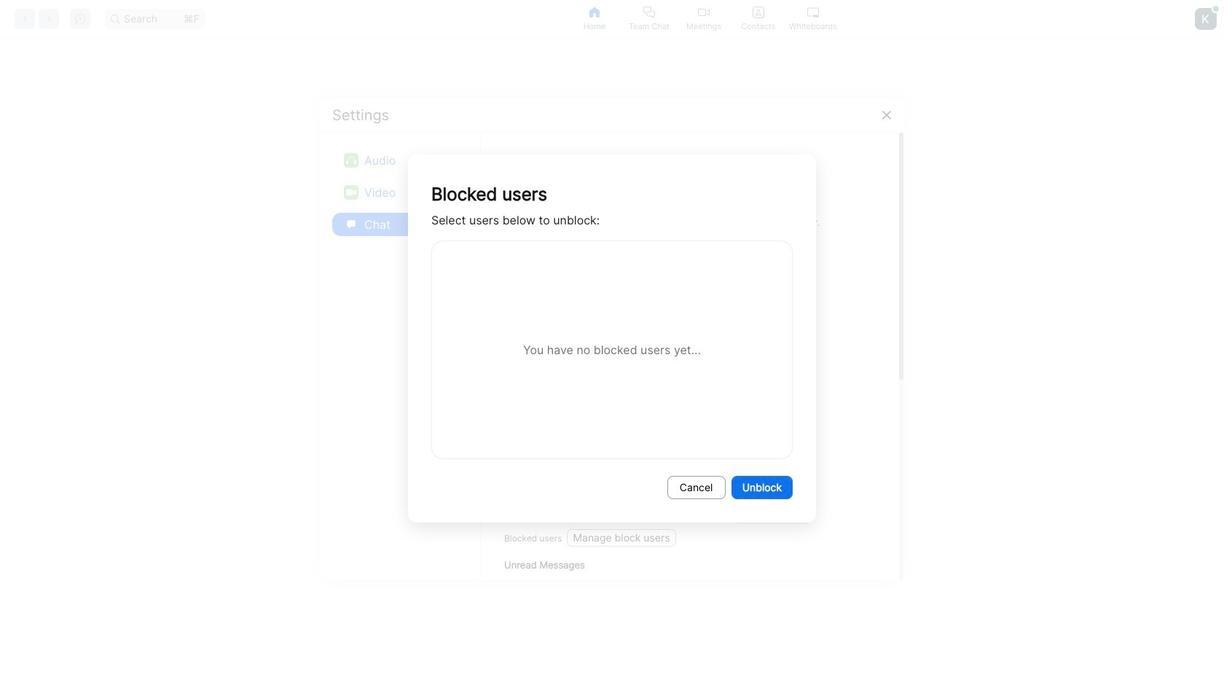 Task type: describe. For each thing, give the bounding box(es) containing it.
gray image
[[535, 422, 554, 441]]

whiteboard small image
[[807, 6, 819, 18]]

video camera on image
[[382, 269, 414, 301]]

close image
[[881, 109, 893, 121]]

unread messages. keep all unread messages on top in chat and channel lists element
[[522, 577, 760, 595]]

settings tab list
[[332, 144, 469, 240]]

headphone image
[[346, 155, 356, 165]]

headphone image
[[344, 153, 359, 167]]

close image
[[881, 109, 893, 121]]



Task type: vqa. For each thing, say whether or not it's contained in the screenshot.
meetings navigation
no



Task type: locate. For each thing, give the bounding box(es) containing it.
home small image
[[589, 6, 601, 18]]

. organize by section element
[[522, 358, 604, 376]]

customize the behavior of my sidebar. only allow one section opened at a time element
[[522, 341, 687, 358]]

chat image
[[344, 217, 359, 231], [347, 220, 356, 228]]

customize the look of my sidebar. white image
[[504, 422, 523, 441]]

whiteboard small image
[[807, 6, 819, 18]]

home small image
[[589, 6, 601, 18]]

team chat image
[[644, 6, 655, 18], [644, 6, 655, 18]]

video camera on image
[[382, 269, 414, 301]]

. change my status to "away" when i am inactive for element
[[522, 504, 731, 522]]

schedule image
[[385, 393, 411, 421]]

profile contact image
[[753, 6, 764, 18], [753, 6, 764, 18]]

video on image
[[346, 187, 356, 197]]

tab list
[[567, 0, 841, 37]]

tab panel
[[0, 38, 1224, 677]]

video on image
[[698, 6, 710, 18], [698, 6, 710, 18], [344, 185, 359, 199]]

magnifier image
[[111, 14, 120, 23], [111, 14, 120, 23]]



